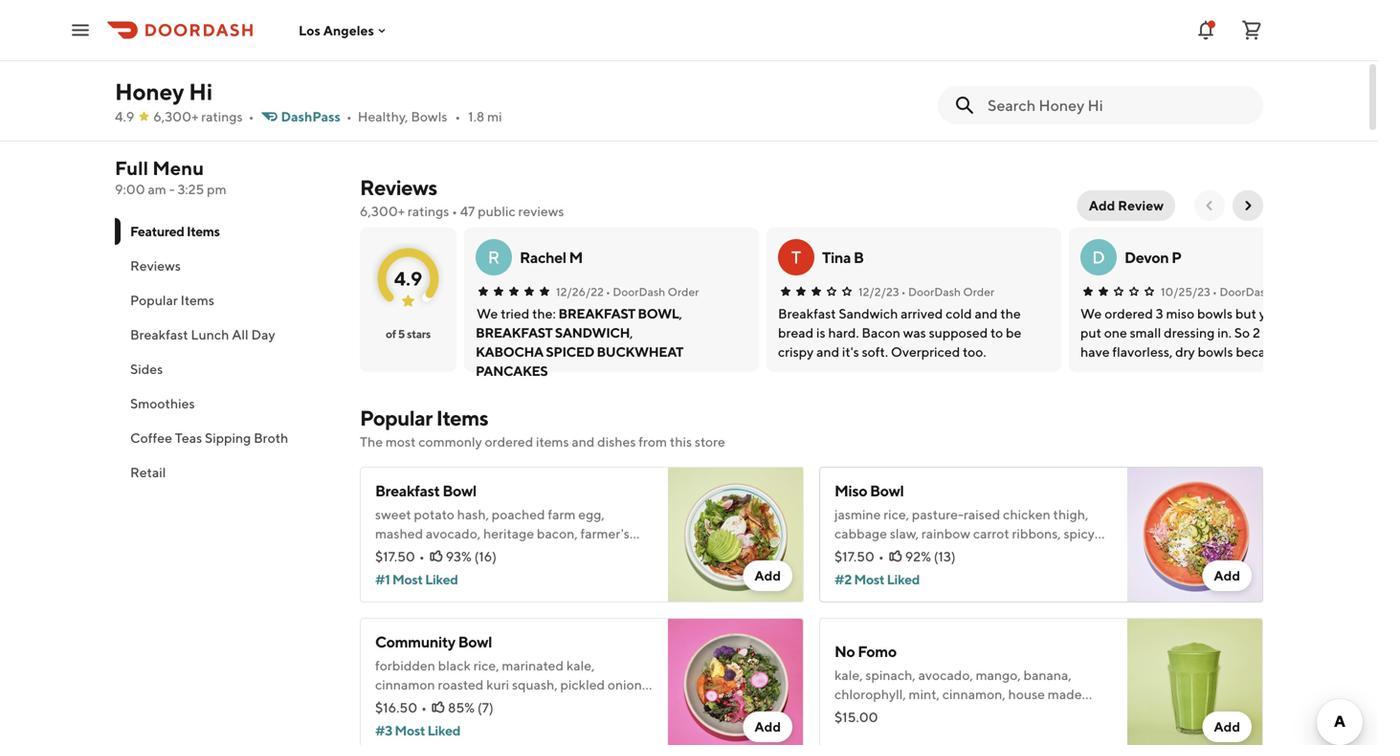 Task type: describe. For each thing, give the bounding box(es) containing it.
• doordash order for d
[[1213, 285, 1306, 299]]

p
[[1172, 248, 1182, 267]]

Item Search search field
[[988, 95, 1248, 116]]

ginger
[[1007, 545, 1046, 561]]

doordash for r
[[613, 285, 666, 299]]

0 horizontal spatial no fomo image
[[818, 0, 961, 70]]

sumac,
[[508, 545, 550, 561]]

liked for miso
[[887, 572, 920, 588]]

$17.50 • for miso
[[835, 549, 884, 565]]

reviews 6,300+ ratings • 47 public reviews
[[360, 175, 564, 219]]

teas
[[175, 430, 202, 446]]

avocado, inside no fomo kale, spinach, avocado, mango, banana, chlorophyll, mint, cinnamon, house made california almond & pumpkin seed milk
[[919, 668, 973, 684]]

0 vertical spatial 6,300+
[[153, 109, 199, 124]]

#1 most liked
[[375, 572, 458, 588]]

add review button
[[1078, 191, 1176, 221]]

bowl for miso bowl
[[870, 482, 904, 500]]

open menu image
[[69, 19, 92, 42]]

notification bell image
[[1195, 19, 1218, 42]]

ratings inside reviews 6,300+ ratings • 47 public reviews
[[408, 203, 449, 219]]

menu
[[152, 157, 204, 179]]

miso
[[835, 482, 868, 500]]

add review
[[1089, 198, 1164, 213]]

cabbage
[[835, 526, 887, 542]]

6,300+ ratings •
[[153, 109, 254, 124]]

hi
[[189, 78, 213, 105]]

popular for popular items the most commonly ordered items and dishes from this store
[[360, 406, 433, 431]]

popular for popular items
[[130, 292, 178, 308]]

• up #2 most liked
[[879, 549, 884, 565]]

am
[[148, 181, 166, 197]]

ordered
[[485, 434, 533, 450]]

coffee
[[130, 430, 172, 446]]

farmer's
[[581, 526, 630, 542]]

rice,
[[884, 507, 910, 523]]

$17.50 • for breakfast
[[375, 549, 425, 565]]

seed
[[1013, 706, 1042, 722]]

#3 most liked
[[375, 723, 460, 739]]

0 vertical spatial breakfast bowl image
[[515, 0, 659, 70]]

1.8
[[468, 109, 485, 124]]

community bowl
[[375, 633, 492, 651]]

order for r
[[668, 285, 699, 299]]

reviews for reviews 6,300+ ratings • 47 public reviews
[[360, 175, 437, 200]]

rachel
[[520, 248, 566, 267]]

most for breakfast
[[392, 572, 423, 588]]

breakfast lunch all day
[[130, 327, 275, 343]]

items for popular items the most commonly ordered items and dishes from this store
[[436, 406, 488, 431]]

pancakes
[[476, 363, 548, 379]]

$17.50 button
[[360, 0, 511, 133]]

• inside reviews 6,300+ ratings • 47 public reviews
[[452, 203, 458, 219]]

(13)
[[934, 549, 956, 565]]

slaw,
[[890, 526, 919, 542]]

heritage
[[483, 526, 534, 542]]

from
[[639, 434, 667, 450]]

12/2/23
[[859, 285, 899, 299]]

• doordash order for t
[[901, 285, 995, 299]]

0 vertical spatial breakfast
[[559, 306, 636, 322]]

92%
[[905, 549, 931, 565]]

public
[[478, 203, 516, 219]]

tina
[[822, 248, 851, 267]]

breakfast bowl breakfast sandwich kabocha spiced buckwheat pancakes
[[476, 306, 684, 379]]

items
[[536, 434, 569, 450]]

• right 10/25/23
[[1213, 285, 1218, 299]]

pm
[[207, 181, 227, 197]]

store
[[695, 434, 726, 450]]

breakfast for bowl
[[375, 482, 440, 500]]

sides button
[[115, 352, 337, 387]]

eggs
[[1120, 79, 1154, 97]]

featured
[[130, 224, 184, 239]]

eggs & toast image
[[1120, 0, 1264, 70]]

add inside add review button
[[1089, 198, 1116, 213]]

mint,
[[909, 687, 940, 703]]

avocado, inside the breakfast bowl sweet potato hash, poached farm egg, mashed avocado, heritage bacon, farmer's market greens, herbs, sumac, smoked paprika
[[426, 526, 481, 542]]

order for t
[[963, 285, 995, 299]]

2 horizontal spatial &
[[1157, 79, 1166, 97]]

chlorophyll,
[[835, 687, 906, 703]]

healthy, bowls • 1.8 mi
[[358, 109, 502, 124]]

cilantro,
[[955, 545, 1005, 561]]

6,300+ inside reviews 6,300+ ratings • 47 public reviews
[[360, 203, 405, 219]]

made
[[1048, 687, 1082, 703]]

farm
[[548, 507, 576, 523]]

1 horizontal spatial no fomo image
[[1128, 618, 1264, 746]]

carrot
[[973, 526, 1010, 542]]

chickpea
[[1049, 545, 1104, 561]]

of 5 stars
[[386, 327, 431, 341]]

1 horizontal spatial 4.9
[[394, 268, 422, 290]]

healthy,
[[358, 109, 408, 124]]

sweet
[[375, 507, 411, 523]]

smoked
[[553, 545, 601, 561]]

kabocha
[[969, 79, 1029, 97]]

5
[[398, 327, 405, 341]]

poached
[[492, 507, 545, 523]]

lunch
[[191, 327, 229, 343]]

• doordash order for r
[[606, 285, 699, 299]]

herbs,
[[468, 545, 505, 561]]

los angeles
[[299, 22, 374, 38]]

0 vertical spatial community bowl image
[[666, 0, 810, 70]]

93%
[[446, 549, 472, 565]]

previous image
[[1202, 198, 1218, 213]]

mi
[[487, 109, 502, 124]]

add button for community bowl
[[743, 712, 793, 743]]

the
[[360, 434, 383, 450]]

$16.50
[[375, 700, 418, 716]]

cucumbers,
[[835, 545, 905, 561]]

miso
[[835, 564, 863, 580]]

items for featured items
[[187, 224, 220, 239]]

no
[[835, 643, 855, 661]]

fomo
[[858, 643, 897, 661]]

doordash for t
[[909, 285, 961, 299]]

0 items, open order cart image
[[1241, 19, 1264, 42]]

breakfast sandwich button
[[476, 324, 630, 343]]

order for d
[[1275, 285, 1306, 299]]

• left healthy, in the top left of the page
[[346, 109, 352, 124]]

sipping
[[205, 430, 251, 446]]

items for popular items
[[181, 292, 214, 308]]

• left 1.8
[[455, 109, 461, 124]]

and
[[572, 434, 595, 450]]

• up #3 most liked
[[421, 700, 427, 716]]

mashed
[[375, 526, 423, 542]]

egg,
[[578, 507, 605, 523]]

kabocha beans & greens $15.00
[[969, 79, 1085, 141]]

buckwheat
[[597, 344, 684, 360]]

1 horizontal spatial breakfast bowl image
[[668, 467, 804, 603]]

featured items
[[130, 224, 220, 239]]



Task type: vqa. For each thing, say whether or not it's contained in the screenshot.
the leftmost fee
no



Task type: locate. For each thing, give the bounding box(es) containing it.
0 vertical spatial items
[[187, 224, 220, 239]]

most right #1
[[392, 572, 423, 588]]

reviews for reviews
[[130, 258, 181, 274]]

4.9 down honey
[[115, 109, 134, 124]]

popular items button
[[115, 283, 337, 318]]

d
[[1092, 247, 1106, 268]]

add for community bowl
[[755, 719, 781, 735]]

items inside popular items button
[[181, 292, 214, 308]]

$17.50
[[364, 104, 404, 120], [375, 549, 415, 565], [835, 549, 875, 565]]

greens,
[[421, 545, 465, 561]]

3 doordash from the left
[[1220, 285, 1273, 299]]

0 horizontal spatial breakfast bowl image
[[515, 0, 659, 70]]

breakfast up sandwich
[[559, 306, 636, 322]]

spiced
[[982, 564, 1022, 580]]

1 vertical spatial miso bowl image
[[1128, 467, 1264, 603]]

1 horizontal spatial $15.00
[[969, 125, 1012, 141]]

reviews
[[360, 175, 437, 200], [130, 258, 181, 274]]

reviews down healthy, in the top left of the page
[[360, 175, 437, 200]]

reviews down featured
[[130, 258, 181, 274]]

1 vertical spatial ratings
[[408, 203, 449, 219]]

miso bowl jasmine rice, pasture-raised chicken thigh, cabbage slaw, rainbow carrot ribbons, spicy cucumbers, daikon, cilantro, ginger chickpea miso dressing, togarashi spiced almonds
[[835, 482, 1104, 580]]

1 horizontal spatial reviews
[[360, 175, 437, 200]]

items up reviews button
[[187, 224, 220, 239]]

$17.50 • down the mashed
[[375, 549, 425, 565]]

breakfast
[[130, 327, 188, 343], [375, 482, 440, 500]]

doordash right 10/25/23
[[1220, 285, 1273, 299]]

0 vertical spatial $15.00
[[969, 125, 1012, 141]]

$17.50 down cabbage
[[835, 549, 875, 565]]

doordash up bowl
[[613, 285, 666, 299]]

ratings
[[201, 109, 243, 124], [408, 203, 449, 219]]

0 vertical spatial popular
[[130, 292, 178, 308]]

$15.00 down chlorophyll,
[[835, 710, 878, 726]]

1 vertical spatial community bowl image
[[668, 618, 804, 746]]

1 doordash from the left
[[613, 285, 666, 299]]

2 order from the left
[[963, 285, 995, 299]]

pumpkin
[[956, 706, 1010, 722]]

reviews
[[518, 203, 564, 219]]

doordash right 12/2/23
[[909, 285, 961, 299]]

dashpass •
[[281, 109, 352, 124]]

0 horizontal spatial order
[[668, 285, 699, 299]]

1 horizontal spatial breakfast
[[559, 306, 636, 322]]

chicken
[[1003, 507, 1051, 523]]

$15.00 down greens at the right of the page
[[969, 125, 1012, 141]]

0 vertical spatial avocado,
[[426, 526, 481, 542]]

add button for miso bowl
[[1203, 561, 1252, 592]]

potato
[[414, 507, 455, 523]]

2 vertical spatial items
[[436, 406, 488, 431]]

1 vertical spatial breakfast
[[375, 482, 440, 500]]

• up #1 most liked
[[419, 549, 425, 565]]

0 vertical spatial breakfast
[[130, 327, 188, 343]]

most down $16.50 • at left
[[395, 723, 425, 739]]

0 horizontal spatial &
[[945, 706, 954, 722]]

liked
[[425, 572, 458, 588], [887, 572, 920, 588], [428, 723, 460, 739]]

liked down 92%
[[887, 572, 920, 588]]

1 horizontal spatial ratings
[[408, 203, 449, 219]]

all
[[232, 327, 249, 343]]

popular up most
[[360, 406, 433, 431]]

0 horizontal spatial reviews
[[130, 258, 181, 274]]

1 horizontal spatial popular
[[360, 406, 433, 431]]

1 order from the left
[[668, 285, 699, 299]]

add button for no fomo
[[1203, 712, 1252, 743]]

breakfast lunch all day button
[[115, 318, 337, 352]]

& inside kabocha beans & greens $15.00
[[1076, 79, 1085, 97]]

sandwich
[[555, 325, 630, 341]]

• doordash order up bowl
[[606, 285, 699, 299]]

2 horizontal spatial doordash
[[1220, 285, 1273, 299]]

• doordash order right 12/2/23
[[901, 285, 995, 299]]

kale,
[[835, 668, 863, 684]]

liked for breakfast
[[425, 572, 458, 588]]

doordash for d
[[1220, 285, 1273, 299]]

3 • doordash order from the left
[[1213, 285, 1306, 299]]

bowl up hash,
[[443, 482, 477, 500]]

sides
[[130, 361, 163, 377]]

1 vertical spatial breakfast
[[476, 325, 553, 341]]

add for no fomo
[[1214, 719, 1241, 735]]

dishes
[[598, 434, 636, 450]]

85%
[[448, 700, 475, 716]]

0 horizontal spatial $17.50 •
[[375, 549, 425, 565]]

(16)
[[474, 549, 497, 565]]

0 vertical spatial reviews
[[360, 175, 437, 200]]

& right the beans
[[1076, 79, 1085, 97]]

smoothies
[[130, 396, 195, 412]]

most
[[386, 434, 416, 450]]

miso bowl image inside $17.50 button
[[364, 0, 507, 70]]

popular inside popular items button
[[130, 292, 178, 308]]

1 vertical spatial no fomo image
[[1128, 618, 1264, 746]]

1 horizontal spatial miso bowl image
[[1128, 467, 1264, 603]]

popular
[[130, 292, 178, 308], [360, 406, 433, 431]]

1 horizontal spatial 6,300+
[[360, 203, 405, 219]]

smoothies button
[[115, 387, 337, 421]]

add for breakfast bowl
[[755, 568, 781, 584]]

0 horizontal spatial doordash
[[613, 285, 666, 299]]

$15.00 inside kabocha beans & greens $15.00
[[969, 125, 1012, 141]]

items up commonly
[[436, 406, 488, 431]]

milk
[[1044, 706, 1070, 722]]

add for miso bowl
[[1214, 568, 1241, 584]]

most
[[392, 572, 423, 588], [854, 572, 885, 588], [395, 723, 425, 739]]

miso bowl image
[[364, 0, 507, 70], [1128, 467, 1264, 603]]

reviews link
[[360, 175, 437, 200]]

rainbow
[[922, 526, 971, 542]]

toast
[[1169, 79, 1205, 97]]

tina b
[[822, 248, 864, 267]]

•
[[249, 109, 254, 124], [346, 109, 352, 124], [455, 109, 461, 124], [452, 203, 458, 219], [606, 285, 611, 299], [901, 285, 906, 299], [1213, 285, 1218, 299], [419, 549, 425, 565], [879, 549, 884, 565], [421, 700, 427, 716]]

• right 12/2/23
[[901, 285, 906, 299]]

reviews inside button
[[130, 258, 181, 274]]

breakfast inside the breakfast bowl sweet potato hash, poached farm egg, mashed avocado, heritage bacon, farmer's market greens, herbs, sumac, smoked paprika
[[375, 482, 440, 500]]

93% (16)
[[446, 549, 497, 565]]

ratings down reviews "link"
[[408, 203, 449, 219]]

next image
[[1241, 198, 1256, 213]]

bacon,
[[537, 526, 578, 542]]

1 • doordash order from the left
[[606, 285, 699, 299]]

1 vertical spatial $15.00
[[835, 710, 878, 726]]

6,300+ down honey hi
[[153, 109, 199, 124]]

$16.50 •
[[375, 700, 427, 716]]

pasture-
[[912, 507, 964, 523]]

kabocha beans & greens image
[[969, 0, 1112, 70]]

$17.50 • down cabbage
[[835, 549, 884, 565]]

avocado, up greens, at bottom
[[426, 526, 481, 542]]

#2 most liked
[[835, 572, 920, 588]]

3 order from the left
[[1275, 285, 1306, 299]]

1 vertical spatial avocado,
[[919, 668, 973, 684]]

1 vertical spatial reviews
[[130, 258, 181, 274]]

thigh,
[[1054, 507, 1089, 523]]

honey hi
[[115, 78, 213, 105]]

1 vertical spatial 4.9
[[394, 268, 422, 290]]

1 vertical spatial 6,300+
[[360, 203, 405, 219]]

add button
[[1203, 28, 1252, 58], [743, 561, 793, 592], [1203, 561, 1252, 592], [743, 712, 793, 743], [1203, 712, 1252, 743]]

1 vertical spatial breakfast bowl image
[[668, 467, 804, 603]]

community
[[375, 633, 455, 651]]

items up breakfast lunch all day
[[181, 292, 214, 308]]

liked down 85%
[[428, 723, 460, 739]]

no fomo image
[[818, 0, 961, 70], [1128, 618, 1264, 746]]

0 horizontal spatial ratings
[[201, 109, 243, 124]]

0 horizontal spatial $15.00
[[835, 710, 878, 726]]

honey
[[115, 78, 184, 105]]

2 • doordash order from the left
[[901, 285, 995, 299]]

items inside the popular items the most commonly ordered items and dishes from this store
[[436, 406, 488, 431]]

1 vertical spatial items
[[181, 292, 214, 308]]

1 horizontal spatial $17.50 •
[[835, 549, 884, 565]]

0 horizontal spatial 6,300+
[[153, 109, 199, 124]]

breakfast up kabocha
[[476, 325, 553, 341]]

2 doordash from the left
[[909, 285, 961, 299]]

breakfast inside button
[[130, 327, 188, 343]]

0 vertical spatial ratings
[[201, 109, 243, 124]]

• left '47'
[[452, 203, 458, 219]]

retail button
[[115, 456, 337, 490]]

reviews button
[[115, 249, 337, 283]]

0 horizontal spatial popular
[[130, 292, 178, 308]]

0 horizontal spatial miso bowl image
[[364, 0, 507, 70]]

0 horizontal spatial 4.9
[[115, 109, 134, 124]]

most right #2
[[854, 572, 885, 588]]

1 horizontal spatial doordash
[[909, 285, 961, 299]]

0 horizontal spatial avocado,
[[426, 526, 481, 542]]

avocado,
[[426, 526, 481, 542], [919, 668, 973, 684]]

popular inside the popular items the most commonly ordered items and dishes from this store
[[360, 406, 433, 431]]

most for miso
[[854, 572, 885, 588]]

3:25
[[178, 181, 204, 197]]

full menu 9:00 am - 3:25 pm
[[115, 157, 227, 197]]

los
[[299, 22, 321, 38]]

cinnamon,
[[943, 687, 1006, 703]]

day
[[251, 327, 275, 343]]

order
[[668, 285, 699, 299], [963, 285, 995, 299], [1275, 285, 1306, 299]]

greens
[[969, 100, 1018, 118]]

0 horizontal spatial breakfast
[[130, 327, 188, 343]]

add
[[1214, 35, 1241, 51], [1089, 198, 1116, 213], [755, 568, 781, 584], [1214, 568, 1241, 584], [755, 719, 781, 735], [1214, 719, 1241, 735]]

breakfast up sweet
[[375, 482, 440, 500]]

1 horizontal spatial order
[[963, 285, 995, 299]]

0 horizontal spatial breakfast
[[476, 325, 553, 341]]

los angeles button
[[299, 22, 390, 38]]

spinach,
[[866, 668, 916, 684]]

breakfast up sides
[[130, 327, 188, 343]]

popular items
[[130, 292, 214, 308]]

4.9 up "of 5 stars"
[[394, 268, 422, 290]]

2 $17.50 • from the left
[[835, 549, 884, 565]]

0 vertical spatial no fomo image
[[818, 0, 961, 70]]

2 horizontal spatial • doordash order
[[1213, 285, 1306, 299]]

6,300+
[[153, 109, 199, 124], [360, 203, 405, 219]]

• left dashpass
[[249, 109, 254, 124]]

(7)
[[478, 700, 494, 716]]

0 vertical spatial 4.9
[[115, 109, 134, 124]]

popular items the most commonly ordered items and dishes from this store
[[360, 406, 726, 450]]

& right eggs
[[1157, 79, 1166, 97]]

bowls
[[411, 109, 447, 124]]

6,300+ down reviews "link"
[[360, 203, 405, 219]]

retail
[[130, 465, 166, 481]]

1 $17.50 • from the left
[[375, 549, 425, 565]]

& right the almond
[[945, 706, 954, 722]]

• doordash order right 10/25/23
[[1213, 285, 1306, 299]]

9:00
[[115, 181, 145, 197]]

1 horizontal spatial breakfast
[[375, 482, 440, 500]]

#2
[[835, 572, 852, 588]]

bowl
[[638, 306, 679, 322]]

coffee teas sipping broth
[[130, 430, 288, 446]]

dashpass
[[281, 109, 341, 124]]

1 vertical spatial popular
[[360, 406, 433, 431]]

breakfast
[[559, 306, 636, 322], [476, 325, 553, 341]]

items
[[187, 224, 220, 239], [181, 292, 214, 308], [436, 406, 488, 431]]

$17.50 down the mashed
[[375, 549, 415, 565]]

of
[[386, 327, 396, 341]]

avocado, up mint,
[[919, 668, 973, 684]]

breakfast bowl image
[[515, 0, 659, 70], [668, 467, 804, 603]]

commonly
[[419, 434, 482, 450]]

bowl inside the breakfast bowl sweet potato hash, poached farm egg, mashed avocado, heritage bacon, farmer's market greens, herbs, sumac, smoked paprika
[[443, 482, 477, 500]]

jasmine
[[835, 507, 881, 523]]

$17.50 left bowls
[[364, 104, 404, 120]]

reviews inside reviews 6,300+ ratings • 47 public reviews
[[360, 175, 437, 200]]

add button for breakfast bowl
[[743, 561, 793, 592]]

ratings down hi
[[201, 109, 243, 124]]

1 horizontal spatial • doordash order
[[901, 285, 995, 299]]

breakfast bowl button
[[559, 304, 679, 324]]

1 horizontal spatial &
[[1076, 79, 1085, 97]]

bowl for breakfast bowl
[[443, 482, 477, 500]]

& inside no fomo kale, spinach, avocado, mango, banana, chlorophyll, mint, cinnamon, house made california almond & pumpkin seed milk
[[945, 706, 954, 722]]

$17.50 inside button
[[364, 104, 404, 120]]

community bowl image
[[666, 0, 810, 70], [668, 618, 804, 746]]

breakfast bowl sweet potato hash, poached farm egg, mashed avocado, heritage bacon, farmer's market greens, herbs, sumac, smoked paprika
[[375, 482, 649, 561]]

liked down greens, at bottom
[[425, 572, 458, 588]]

popular up breakfast lunch all day
[[130, 292, 178, 308]]

bowl right community
[[458, 633, 492, 651]]

devon
[[1125, 248, 1169, 267]]

breakfast for lunch
[[130, 327, 188, 343]]

raised
[[964, 507, 1001, 523]]

2 horizontal spatial order
[[1275, 285, 1306, 299]]

0 vertical spatial miso bowl image
[[364, 0, 507, 70]]

1 horizontal spatial avocado,
[[919, 668, 973, 684]]

$17.50 for breakfast
[[375, 549, 415, 565]]

• up breakfast bowl "button"
[[606, 285, 611, 299]]

bowl up rice,
[[870, 482, 904, 500]]

0 horizontal spatial • doordash order
[[606, 285, 699, 299]]

$17.50 for miso
[[835, 549, 875, 565]]

bowl inside miso bowl jasmine rice, pasture-raised chicken thigh, cabbage slaw, rainbow carrot ribbons, spicy cucumbers, daikon, cilantro, ginger chickpea miso dressing, togarashi spiced almonds
[[870, 482, 904, 500]]



